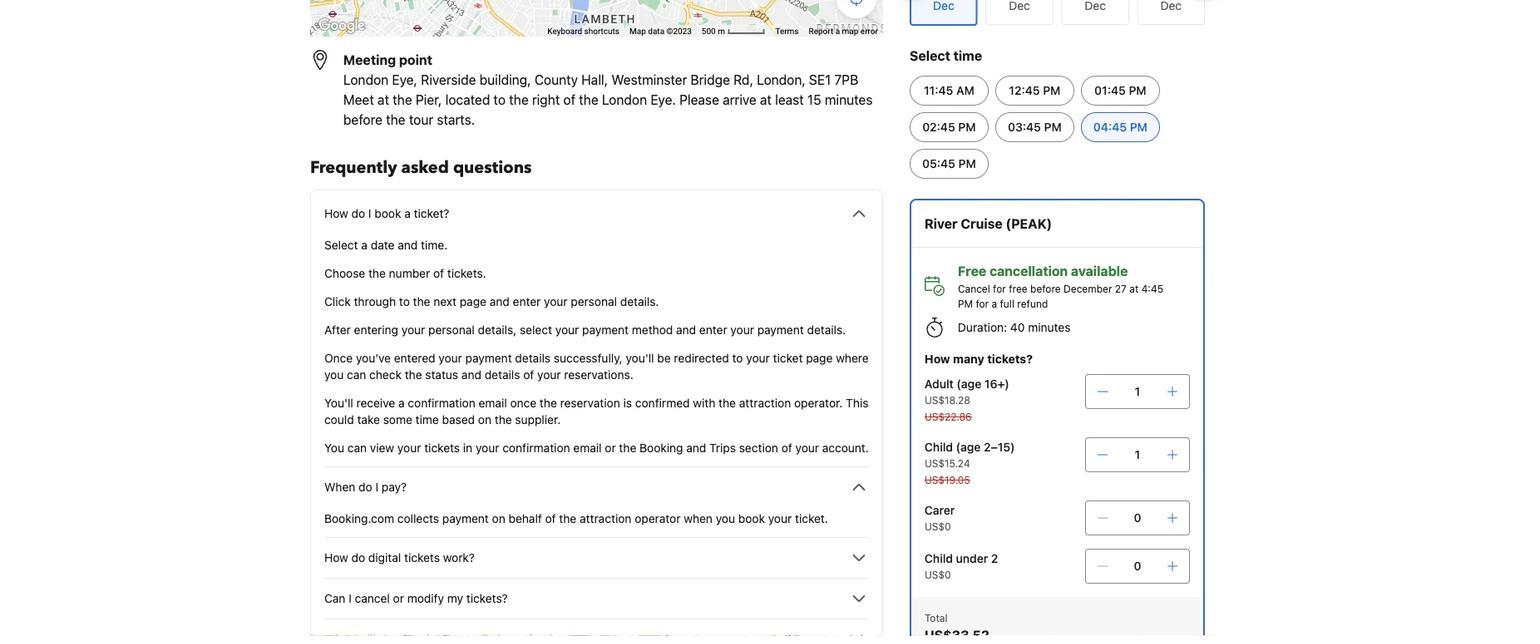 Task type: describe. For each thing, give the bounding box(es) containing it.
payment up work?
[[442, 512, 489, 526]]

of right section
[[781, 441, 792, 455]]

04:45
[[1094, 120, 1127, 134]]

1 vertical spatial details.
[[807, 323, 846, 337]]

and right date at the left top of page
[[398, 238, 418, 252]]

section
[[739, 441, 778, 455]]

report
[[809, 26, 833, 36]]

county
[[535, 72, 578, 88]]

meet
[[343, 92, 374, 108]]

(age for child
[[956, 440, 981, 454]]

(peak)
[[1006, 216, 1052, 232]]

full
[[1000, 298, 1015, 309]]

1 vertical spatial to
[[399, 295, 410, 309]]

m
[[718, 26, 725, 36]]

12:45
[[1009, 84, 1040, 97]]

the left next
[[413, 295, 430, 309]]

1 vertical spatial enter
[[699, 323, 727, 337]]

select for select time
[[910, 48, 950, 64]]

when do i pay?
[[324, 480, 407, 494]]

pm for 05:45 pm
[[958, 157, 976, 170]]

report a map error link
[[809, 26, 878, 36]]

meeting
[[343, 52, 396, 68]]

attraction inside you'll receive a confirmation email once the reservation is confirmed with the attraction operator. this could take some time based on the supplier.
[[739, 396, 791, 410]]

cancellation
[[990, 263, 1068, 279]]

us$15.24
[[925, 457, 970, 469]]

and left trips at the bottom left
[[686, 441, 706, 455]]

you inside once you've entered your payment details successfully, you'll be redirected to your ticket page where you can check the status and details of your reservations.
[[324, 368, 344, 382]]

the left tour
[[386, 112, 406, 128]]

duration: 40 minutes
[[958, 321, 1071, 334]]

asked
[[401, 156, 449, 179]]

with
[[693, 396, 716, 410]]

reservations.
[[564, 368, 633, 382]]

1 vertical spatial personal
[[428, 323, 475, 337]]

1 horizontal spatial at
[[760, 92, 772, 108]]

1 horizontal spatial for
[[993, 283, 1006, 294]]

payment inside once you've entered your payment details successfully, you'll be redirected to your ticket page where you can check the status and details of your reservations.
[[465, 351, 512, 365]]

after entering your personal details, select your payment method and enter your payment details.
[[324, 323, 846, 337]]

the up supplier.
[[540, 396, 557, 410]]

can inside once you've entered your payment details successfully, you'll be redirected to your ticket page where you can check the status and details of your reservations.
[[347, 368, 366, 382]]

and up details,
[[490, 295, 510, 309]]

pier,
[[416, 92, 442, 108]]

meeting point london eye, riverside building, county hall, westminster bridge rd, london, se1 7pb meet at the pier, located to the right of the london eye.     please arrive at least 15 minutes before the tour starts.
[[343, 52, 873, 128]]

through
[[354, 295, 396, 309]]

500
[[702, 26, 716, 36]]

0 vertical spatial tickets?
[[987, 352, 1033, 366]]

select
[[520, 323, 552, 337]]

page inside once you've entered your payment details successfully, you'll be redirected to your ticket page where you can check the status and details of your reservations.
[[806, 351, 833, 365]]

and inside once you've entered your payment details successfully, you'll be redirected to your ticket page where you can check the status and details of your reservations.
[[461, 368, 481, 382]]

500 m button
[[697, 25, 770, 37]]

02:45
[[922, 120, 955, 134]]

rd,
[[734, 72, 753, 88]]

of inside once you've entered your payment details successfully, you'll be redirected to your ticket page where you can check the status and details of your reservations.
[[523, 368, 534, 382]]

in
[[463, 441, 473, 455]]

11:45
[[924, 84, 953, 97]]

the right behalf
[[559, 512, 577, 526]]

london,
[[757, 72, 806, 88]]

error
[[861, 26, 878, 36]]

can i cancel or modify my tickets? button
[[324, 589, 869, 609]]

the up through
[[368, 267, 386, 280]]

work?
[[443, 551, 475, 565]]

pay?
[[382, 480, 407, 494]]

map data ©2023
[[630, 26, 692, 36]]

arrive
[[723, 92, 757, 108]]

child for child (age 2–15)
[[925, 440, 953, 454]]

cancel
[[355, 592, 390, 605]]

of right behalf
[[545, 512, 556, 526]]

located
[[445, 92, 490, 108]]

how do i book a ticket?
[[324, 207, 449, 220]]

03:45
[[1008, 120, 1041, 134]]

can i cancel or modify my tickets?
[[324, 592, 508, 605]]

pm for 03:45 pm
[[1044, 120, 1062, 134]]

how do digital tickets work?
[[324, 551, 475, 565]]

confirmation inside you'll receive a confirmation email once the reservation is confirmed with the attraction operator. this could take some time based on the supplier.
[[408, 396, 475, 410]]

you've
[[356, 351, 391, 365]]

1 vertical spatial details
[[485, 368, 520, 382]]

1 horizontal spatial you
[[716, 512, 735, 526]]

where
[[836, 351, 869, 365]]

keyboard shortcuts
[[547, 26, 620, 36]]

riverside
[[421, 72, 476, 88]]

on inside you'll receive a confirmation email once the reservation is confirmed with the attraction operator. this could take some time based on the supplier.
[[478, 413, 491, 427]]

you'll receive a confirmation email once the reservation is confirmed with the attraction operator. this could take some time based on the supplier.
[[324, 396, 869, 427]]

map region
[[111, 0, 963, 114]]

before inside free cancellation available cancel for free before december 27 at 4:45 pm for a full refund
[[1030, 283, 1061, 294]]

select for select a date and time.
[[324, 238, 358, 252]]

google image
[[314, 15, 369, 37]]

us$19.05
[[925, 474, 970, 486]]

building,
[[480, 72, 531, 88]]

trips
[[710, 441, 736, 455]]

05:45
[[922, 157, 955, 170]]

under
[[956, 552, 988, 566]]

refund
[[1017, 298, 1048, 309]]

0 for child under 2
[[1134, 559, 1141, 573]]

40
[[1010, 321, 1025, 334]]

am
[[956, 84, 974, 97]]

the right with at left bottom
[[719, 396, 736, 410]]

ticket
[[773, 351, 803, 365]]

05:45 pm
[[922, 157, 976, 170]]

1 vertical spatial for
[[976, 298, 989, 309]]

questions
[[453, 156, 532, 179]]

terms link
[[775, 26, 799, 36]]

behalf
[[509, 512, 542, 526]]

duration:
[[958, 321, 1007, 334]]

how for how do i book a ticket?
[[324, 207, 348, 220]]

take
[[357, 413, 380, 427]]

2
[[991, 552, 998, 566]]

1 for child (age 2–15)
[[1135, 448, 1140, 462]]

booking.com
[[324, 512, 394, 526]]

tickets inside "how do i book a ticket?" element
[[424, 441, 460, 455]]

free
[[958, 263, 986, 279]]

0 vertical spatial details
[[515, 351, 551, 365]]

some
[[383, 413, 412, 427]]

0 vertical spatial details.
[[620, 295, 659, 309]]

cruise
[[961, 216, 1003, 232]]

my
[[447, 592, 463, 605]]

be
[[657, 351, 671, 365]]

a left date at the left top of page
[[361, 238, 368, 252]]

map
[[630, 26, 646, 36]]

choose
[[324, 267, 365, 280]]

report a map error
[[809, 26, 878, 36]]

before inside meeting point london eye, riverside building, county hall, westminster bridge rd, london, se1 7pb meet at the pier, located to the right of the london eye.     please arrive at least 15 minutes before the tour starts.
[[343, 112, 383, 128]]

collects
[[397, 512, 439, 526]]

1 horizontal spatial personal
[[571, 295, 617, 309]]

eye,
[[392, 72, 417, 88]]

hall,
[[581, 72, 608, 88]]

reservation
[[560, 396, 620, 410]]

map
[[842, 26, 859, 36]]

you'll
[[324, 396, 353, 410]]



Task type: vqa. For each thing, say whether or not it's contained in the screenshot.
the Carer
yes



Task type: locate. For each thing, give the bounding box(es) containing it.
how for how many tickets?
[[925, 352, 950, 366]]

1 vertical spatial can
[[347, 441, 367, 455]]

can right you
[[347, 441, 367, 455]]

ticket.
[[795, 512, 828, 526]]

03:45 pm
[[1008, 120, 1062, 134]]

1 can from the top
[[347, 368, 366, 382]]

pm right the 05:45
[[958, 157, 976, 170]]

the down the entered
[[405, 368, 422, 382]]

after
[[324, 323, 351, 337]]

2 can from the top
[[347, 441, 367, 455]]

of left tickets.
[[433, 267, 444, 280]]

could
[[324, 413, 354, 427]]

us$0
[[925, 521, 951, 532], [925, 569, 951, 580]]

operator
[[635, 512, 681, 526]]

status
[[425, 368, 458, 382]]

details up once
[[485, 368, 520, 382]]

to inside once you've entered your payment details successfully, you'll be redirected to your ticket page where you can check the status and details of your reservations.
[[732, 351, 743, 365]]

us$22.86
[[925, 411, 972, 422]]

1 vertical spatial email
[[573, 441, 602, 455]]

7pb
[[834, 72, 858, 88]]

01:45
[[1095, 84, 1126, 97]]

pm right the 01:45
[[1129, 84, 1147, 97]]

i inside dropdown button
[[375, 480, 378, 494]]

1 horizontal spatial email
[[573, 441, 602, 455]]

child inside child (age 2–15) us$15.24
[[925, 440, 953, 454]]

0 vertical spatial child
[[925, 440, 953, 454]]

you
[[324, 441, 344, 455]]

1 horizontal spatial i
[[368, 207, 371, 220]]

date
[[371, 238, 395, 252]]

tickets inside dropdown button
[[404, 551, 440, 565]]

personal up after entering your personal details, select your payment method and enter your payment details.
[[571, 295, 617, 309]]

a left ticket?
[[404, 207, 411, 220]]

cancel
[[958, 283, 990, 294]]

0 vertical spatial book
[[374, 207, 401, 220]]

1 horizontal spatial page
[[806, 351, 833, 365]]

a up some at bottom
[[398, 396, 405, 410]]

1 vertical spatial tickets?
[[466, 592, 508, 605]]

attraction up section
[[739, 396, 791, 410]]

0 vertical spatial or
[[605, 441, 616, 455]]

1 vertical spatial do
[[359, 480, 372, 494]]

0 horizontal spatial page
[[460, 295, 486, 309]]

0 vertical spatial select
[[910, 48, 950, 64]]

email down you'll receive a confirmation email once the reservation is confirmed with the attraction operator. this could take some time based on the supplier.
[[573, 441, 602, 455]]

how inside dropdown button
[[324, 551, 348, 565]]

4:45
[[1142, 283, 1163, 294]]

1 vertical spatial tickets
[[404, 551, 440, 565]]

pm down cancel at right
[[958, 298, 973, 309]]

confirmed
[[635, 396, 690, 410]]

time right some at bottom
[[416, 413, 439, 427]]

enter up redirected
[[699, 323, 727, 337]]

book up select a date and time.
[[374, 207, 401, 220]]

1 us$0 from the top
[[925, 521, 951, 532]]

0 horizontal spatial details.
[[620, 295, 659, 309]]

0 vertical spatial personal
[[571, 295, 617, 309]]

adult (age 16+) us$18.28
[[925, 377, 1009, 406]]

2 1 from the top
[[1135, 448, 1140, 462]]

2 us$0 from the top
[[925, 569, 951, 580]]

the down once
[[495, 413, 512, 427]]

personal
[[571, 295, 617, 309], [428, 323, 475, 337]]

available
[[1071, 263, 1128, 279]]

a inside free cancellation available cancel for free before december 27 at 4:45 pm for a full refund
[[992, 298, 997, 309]]

1 vertical spatial page
[[806, 351, 833, 365]]

0 vertical spatial do
[[351, 207, 365, 220]]

1 horizontal spatial time
[[954, 48, 982, 64]]

of inside meeting point london eye, riverside building, county hall, westminster bridge rd, london, se1 7pb meet at the pier, located to the right of the london eye.     please arrive at least 15 minutes before the tour starts.
[[563, 92, 576, 108]]

us$0 inside child under 2 us$0
[[925, 569, 951, 580]]

data
[[648, 26, 665, 36]]

2–15)
[[984, 440, 1015, 454]]

booking
[[640, 441, 683, 455]]

0 vertical spatial i
[[368, 207, 371, 220]]

0 horizontal spatial personal
[[428, 323, 475, 337]]

1 horizontal spatial to
[[494, 92, 506, 108]]

how for how do digital tickets work?
[[324, 551, 348, 565]]

payment up successfully,
[[582, 323, 629, 337]]

before up refund
[[1030, 283, 1061, 294]]

and up redirected
[[676, 323, 696, 337]]

do for book
[[351, 207, 365, 220]]

a inside "dropdown button"
[[404, 207, 411, 220]]

2 horizontal spatial to
[[732, 351, 743, 365]]

before down meet
[[343, 112, 383, 128]]

for
[[993, 283, 1006, 294], [976, 298, 989, 309]]

how up can at bottom
[[324, 551, 348, 565]]

1 horizontal spatial tickets?
[[987, 352, 1033, 366]]

1 0 from the top
[[1134, 511, 1141, 525]]

0 vertical spatial attraction
[[739, 396, 791, 410]]

0 vertical spatial minutes
[[825, 92, 873, 108]]

0 vertical spatial time
[[954, 48, 982, 64]]

0 vertical spatial how
[[324, 207, 348, 220]]

0 horizontal spatial i
[[349, 592, 352, 605]]

0 horizontal spatial or
[[393, 592, 404, 605]]

email left once
[[479, 396, 507, 410]]

1 vertical spatial minutes
[[1028, 321, 1071, 334]]

at inside free cancellation available cancel for free before december 27 at 4:45 pm for a full refund
[[1130, 283, 1139, 294]]

1 horizontal spatial book
[[738, 512, 765, 526]]

or inside dropdown button
[[393, 592, 404, 605]]

for down cancel at right
[[976, 298, 989, 309]]

us$0 inside carer us$0
[[925, 521, 951, 532]]

starts.
[[437, 112, 475, 128]]

0 vertical spatial email
[[479, 396, 507, 410]]

when do i pay? button
[[324, 477, 869, 497]]

11:45 am
[[924, 84, 974, 97]]

1 horizontal spatial select
[[910, 48, 950, 64]]

how up adult
[[925, 352, 950, 366]]

1 vertical spatial (age
[[956, 440, 981, 454]]

select inside "how do i book a ticket?" element
[[324, 238, 358, 252]]

once
[[510, 396, 537, 410]]

at right meet
[[378, 92, 389, 108]]

operator.
[[794, 396, 843, 410]]

se1
[[809, 72, 831, 88]]

2 horizontal spatial i
[[375, 480, 378, 494]]

select a date and time.
[[324, 238, 448, 252]]

1 vertical spatial us$0
[[925, 569, 951, 580]]

0 vertical spatial on
[[478, 413, 491, 427]]

(age inside 'adult (age 16+) us$18.28'
[[957, 377, 981, 391]]

child under 2 us$0
[[925, 552, 998, 580]]

details down select
[[515, 351, 551, 365]]

page right next
[[460, 295, 486, 309]]

payment up ticket
[[757, 323, 804, 337]]

minutes down 7pb
[[825, 92, 873, 108]]

how do digital tickets work? button
[[324, 548, 869, 568]]

do right the when
[[359, 480, 372, 494]]

tickets
[[424, 441, 460, 455], [404, 551, 440, 565]]

to down choose the number of tickets.
[[399, 295, 410, 309]]

(age inside child (age 2–15) us$15.24
[[956, 440, 981, 454]]

details.
[[620, 295, 659, 309], [807, 323, 846, 337]]

email inside you'll receive a confirmation email once the reservation is confirmed with the attraction operator. this could take some time based on the supplier.
[[479, 396, 507, 410]]

bridge
[[691, 72, 730, 88]]

can down the 'you've'
[[347, 368, 366, 382]]

of up once
[[523, 368, 534, 382]]

on right based in the left bottom of the page
[[478, 413, 491, 427]]

london down westminster
[[602, 92, 647, 108]]

minutes down refund
[[1028, 321, 1071, 334]]

0 vertical spatial 1
[[1135, 385, 1140, 398]]

book inside "dropdown button"
[[374, 207, 401, 220]]

free
[[1009, 283, 1028, 294]]

0 vertical spatial before
[[343, 112, 383, 128]]

©2023
[[667, 26, 692, 36]]

to right redirected
[[732, 351, 743, 365]]

i inside dropdown button
[[349, 592, 352, 605]]

2 vertical spatial do
[[351, 551, 365, 565]]

the left booking at bottom
[[619, 441, 636, 455]]

is
[[623, 396, 632, 410]]

carer us$0
[[925, 504, 955, 532]]

do inside "dropdown button"
[[351, 207, 365, 220]]

account.
[[822, 441, 869, 455]]

confirmation down supplier.
[[503, 441, 570, 455]]

child
[[925, 440, 953, 454], [925, 552, 953, 566]]

river
[[925, 216, 958, 232]]

can
[[324, 592, 346, 605]]

0 horizontal spatial email
[[479, 396, 507, 410]]

you right when
[[716, 512, 735, 526]]

personal down next
[[428, 323, 475, 337]]

the down the building,
[[509, 92, 529, 108]]

do up select a date and time.
[[351, 207, 365, 220]]

page
[[460, 295, 486, 309], [806, 351, 833, 365]]

next
[[434, 295, 457, 309]]

1 vertical spatial before
[[1030, 283, 1061, 294]]

0 horizontal spatial select
[[324, 238, 358, 252]]

or right cancel
[[393, 592, 404, 605]]

confirmation up based in the left bottom of the page
[[408, 396, 475, 410]]

child inside child under 2 us$0
[[925, 552, 953, 566]]

1 vertical spatial 0
[[1134, 559, 1141, 573]]

1 vertical spatial london
[[602, 92, 647, 108]]

you down once at left
[[324, 368, 344, 382]]

(age up us$15.24
[[956, 440, 981, 454]]

0 horizontal spatial book
[[374, 207, 401, 220]]

us$0 up total on the right bottom of page
[[925, 569, 951, 580]]

(age down many
[[957, 377, 981, 391]]

0 vertical spatial confirmation
[[408, 396, 475, 410]]

details
[[515, 351, 551, 365], [485, 368, 520, 382]]

child for child under 2
[[925, 552, 953, 566]]

select up choose
[[324, 238, 358, 252]]

december
[[1064, 283, 1112, 294]]

at
[[378, 92, 389, 108], [760, 92, 772, 108], [1130, 283, 1139, 294]]

to inside meeting point london eye, riverside building, county hall, westminster bridge rd, london, se1 7pb meet at the pier, located to the right of the london eye.     please arrive at least 15 minutes before the tour starts.
[[494, 92, 506, 108]]

0 horizontal spatial attraction
[[580, 512, 632, 526]]

choose the number of tickets.
[[324, 267, 486, 280]]

0 vertical spatial to
[[494, 92, 506, 108]]

0 vertical spatial tickets
[[424, 441, 460, 455]]

when
[[324, 480, 355, 494]]

0 vertical spatial (age
[[957, 377, 981, 391]]

pm for 02:45 pm
[[958, 120, 976, 134]]

time up am
[[954, 48, 982, 64]]

1 vertical spatial child
[[925, 552, 953, 566]]

2 vertical spatial to
[[732, 351, 743, 365]]

child up us$15.24
[[925, 440, 953, 454]]

1 vertical spatial you
[[716, 512, 735, 526]]

2 vertical spatial how
[[324, 551, 348, 565]]

2 horizontal spatial at
[[1130, 283, 1139, 294]]

0 vertical spatial 0
[[1134, 511, 1141, 525]]

enter up select
[[513, 295, 541, 309]]

1 child from the top
[[925, 440, 953, 454]]

on left behalf
[[492, 512, 505, 526]]

do for tickets
[[351, 551, 365, 565]]

how inside "dropdown button"
[[324, 207, 348, 220]]

1 vertical spatial i
[[375, 480, 378, 494]]

how do i book a ticket? element
[[324, 224, 869, 457]]

1 for adult (age 16+)
[[1135, 385, 1140, 398]]

tour
[[409, 112, 433, 128]]

details. up where
[[807, 323, 846, 337]]

time inside you'll receive a confirmation email once the reservation is confirmed with the attraction operator. this could take some time based on the supplier.
[[416, 413, 439, 427]]

and right "status"
[[461, 368, 481, 382]]

pm right "03:45"
[[1044, 120, 1062, 134]]

frequently asked questions
[[310, 156, 532, 179]]

to
[[494, 92, 506, 108], [399, 295, 410, 309], [732, 351, 743, 365]]

payment down details,
[[465, 351, 512, 365]]

when
[[684, 512, 713, 526]]

child left under
[[925, 552, 953, 566]]

1 horizontal spatial details.
[[807, 323, 846, 337]]

1 vertical spatial or
[[393, 592, 404, 605]]

method
[[632, 323, 673, 337]]

how
[[324, 207, 348, 220], [925, 352, 950, 366], [324, 551, 348, 565]]

right
[[532, 92, 560, 108]]

or inside "how do i book a ticket?" element
[[605, 441, 616, 455]]

1 horizontal spatial enter
[[699, 323, 727, 337]]

attraction down when do i pay? dropdown button
[[580, 512, 632, 526]]

0 vertical spatial page
[[460, 295, 486, 309]]

0 horizontal spatial tickets?
[[466, 592, 508, 605]]

view
[[370, 441, 394, 455]]

i inside "dropdown button"
[[368, 207, 371, 220]]

0 vertical spatial you
[[324, 368, 344, 382]]

tickets left in
[[424, 441, 460, 455]]

1 horizontal spatial or
[[605, 441, 616, 455]]

a left map
[[835, 26, 840, 36]]

page right ticket
[[806, 351, 833, 365]]

frequently
[[310, 156, 397, 179]]

0 horizontal spatial to
[[399, 295, 410, 309]]

the
[[393, 92, 412, 108], [509, 92, 529, 108], [579, 92, 599, 108], [386, 112, 406, 128], [368, 267, 386, 280], [413, 295, 430, 309], [405, 368, 422, 382], [540, 396, 557, 410], [719, 396, 736, 410], [495, 413, 512, 427], [619, 441, 636, 455], [559, 512, 577, 526]]

0 vertical spatial london
[[343, 72, 389, 88]]

2 0 from the top
[[1134, 559, 1141, 573]]

1 vertical spatial book
[[738, 512, 765, 526]]

0 vertical spatial for
[[993, 283, 1006, 294]]

1 horizontal spatial london
[[602, 92, 647, 108]]

supplier.
[[515, 413, 561, 427]]

many
[[953, 352, 984, 366]]

0 vertical spatial enter
[[513, 295, 541, 309]]

at left least
[[760, 92, 772, 108]]

1
[[1135, 385, 1140, 398], [1135, 448, 1140, 462]]

0 horizontal spatial at
[[378, 92, 389, 108]]

for up full
[[993, 283, 1006, 294]]

1 vertical spatial attraction
[[580, 512, 632, 526]]

tickets? up '16+)'
[[987, 352, 1033, 366]]

1 horizontal spatial before
[[1030, 283, 1061, 294]]

pm for 12:45 pm
[[1043, 84, 1061, 97]]

details,
[[478, 323, 517, 337]]

of right right
[[563, 92, 576, 108]]

pm for 01:45 pm
[[1129, 84, 1147, 97]]

1 vertical spatial confirmation
[[503, 441, 570, 455]]

0 for carer
[[1134, 511, 1141, 525]]

you can view your tickets in your confirmation email or the booking and trips section of your account.
[[324, 441, 869, 455]]

free cancellation available cancel for free before december 27 at 4:45 pm for a full refund
[[958, 263, 1163, 309]]

a left full
[[992, 298, 997, 309]]

pm for 04:45 pm
[[1130, 120, 1148, 134]]

adult
[[925, 377, 954, 391]]

pm inside free cancellation available cancel for free before december 27 at 4:45 pm for a full refund
[[958, 298, 973, 309]]

0 horizontal spatial minutes
[[825, 92, 873, 108]]

do for pay?
[[359, 480, 372, 494]]

the inside once you've entered your payment details successfully, you'll be redirected to your ticket page where you can check the status and details of your reservations.
[[405, 368, 422, 382]]

the down eye,
[[393, 92, 412, 108]]

0 horizontal spatial enter
[[513, 295, 541, 309]]

minutes inside meeting point london eye, riverside building, county hall, westminster bridge rd, london, se1 7pb meet at the pier, located to the right of the london eye.     please arrive at least 15 minutes before the tour starts.
[[825, 92, 873, 108]]

at right the 27
[[1130, 283, 1139, 294]]

(age for adult
[[957, 377, 981, 391]]

i right can at bottom
[[349, 592, 352, 605]]

details. up method
[[620, 295, 659, 309]]

tickets? inside dropdown button
[[466, 592, 508, 605]]

select up 11:45
[[910, 48, 950, 64]]

the down hall,
[[579, 92, 599, 108]]

0 horizontal spatial you
[[324, 368, 344, 382]]

1 vertical spatial time
[[416, 413, 439, 427]]

0 horizontal spatial for
[[976, 298, 989, 309]]

1 vertical spatial on
[[492, 512, 505, 526]]

tickets left work?
[[404, 551, 440, 565]]

i for pay?
[[375, 480, 378, 494]]

2 vertical spatial i
[[349, 592, 352, 605]]

click through to the next page and enter your personal details.
[[324, 295, 659, 309]]

pm right the 04:45 at right top
[[1130, 120, 1148, 134]]

how down frequently
[[324, 207, 348, 220]]

shortcuts
[[584, 26, 620, 36]]

0 horizontal spatial time
[[416, 413, 439, 427]]

time
[[954, 48, 982, 64], [416, 413, 439, 427]]

1 horizontal spatial minutes
[[1028, 321, 1071, 334]]

london down meeting
[[343, 72, 389, 88]]

pm right 12:45
[[1043, 84, 1061, 97]]

i left pay?
[[375, 480, 378, 494]]

0 vertical spatial us$0
[[925, 521, 951, 532]]

can
[[347, 368, 366, 382], [347, 441, 367, 455]]

enter
[[513, 295, 541, 309], [699, 323, 727, 337]]

(age
[[957, 377, 981, 391], [956, 440, 981, 454]]

to down the building,
[[494, 92, 506, 108]]

a inside you'll receive a confirmation email once the reservation is confirmed with the attraction operator. this could take some time based on the supplier.
[[398, 396, 405, 410]]

2 child from the top
[[925, 552, 953, 566]]

pm right 02:45
[[958, 120, 976, 134]]

do left digital
[[351, 551, 365, 565]]

entering
[[354, 323, 398, 337]]

us$0 down carer
[[925, 521, 951, 532]]

or down you'll receive a confirmation email once the reservation is confirmed with the attraction operator. this could take some time based on the supplier.
[[605, 441, 616, 455]]

click
[[324, 295, 351, 309]]

0 vertical spatial can
[[347, 368, 366, 382]]

1 vertical spatial 1
[[1135, 448, 1140, 462]]

tickets? right my at the bottom left
[[466, 592, 508, 605]]

total
[[925, 612, 948, 624]]

keyboard
[[547, 26, 582, 36]]

0 horizontal spatial confirmation
[[408, 396, 475, 410]]

1 1 from the top
[[1135, 385, 1140, 398]]

i for book
[[368, 207, 371, 220]]

i up date at the left top of page
[[368, 207, 371, 220]]



